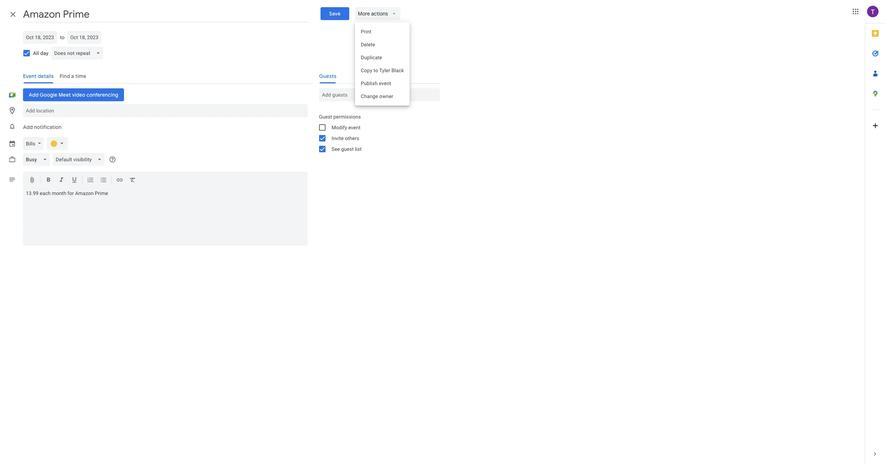 Task type: describe. For each thing, give the bounding box(es) containing it.
menu containing print
[[355, 22, 410, 106]]

more
[[358, 10, 370, 17]]

amazon
[[75, 191, 94, 196]]

publish event
[[361, 81, 391, 86]]

event for publish event
[[379, 81, 391, 86]]

day
[[40, 50, 48, 56]]

save button
[[321, 7, 349, 20]]

delete
[[361, 42, 375, 47]]

list
[[355, 146, 362, 152]]

change
[[361, 93, 378, 99]]

permissions
[[334, 114, 361, 120]]

add notification button
[[20, 119, 64, 136]]

copy to tyler black
[[361, 68, 404, 73]]

Description text field
[[23, 191, 308, 244]]

see
[[332, 146, 340, 152]]

event for modify event
[[348, 125, 361, 131]]

Start date text field
[[26, 33, 54, 42]]

group containing guest permissions
[[313, 111, 440, 155]]

1 vertical spatial to
[[374, 68, 378, 73]]

End date text field
[[70, 33, 99, 42]]

owner
[[379, 93, 393, 99]]

numbered list image
[[87, 177, 94, 185]]

13.99 each month for amazon prime
[[26, 191, 108, 196]]

each
[[40, 191, 51, 196]]

Guests text field
[[322, 88, 437, 101]]

formatting options toolbar
[[23, 172, 308, 189]]

invite
[[332, 136, 344, 141]]

arrow_drop_down
[[391, 10, 398, 17]]

all day
[[33, 50, 48, 56]]



Task type: locate. For each thing, give the bounding box(es) containing it.
italic image
[[58, 177, 65, 185]]

remove formatting image
[[129, 177, 136, 185]]

actions
[[371, 10, 388, 17]]

0 horizontal spatial to
[[60, 35, 65, 40]]

event up guests text field
[[379, 81, 391, 86]]

bold image
[[45, 177, 52, 185]]

add notification
[[23, 124, 62, 131]]

underline image
[[71, 177, 78, 185]]

menu
[[355, 22, 410, 106]]

others
[[345, 136, 359, 141]]

more actions arrow_drop_down
[[358, 10, 398, 17]]

0 vertical spatial event
[[379, 81, 391, 86]]

modify event
[[332, 125, 361, 131]]

event
[[379, 81, 391, 86], [348, 125, 361, 131]]

add
[[23, 124, 33, 131]]

event up others
[[348, 125, 361, 131]]

black
[[392, 68, 404, 73]]

modify
[[332, 125, 347, 131]]

guest permissions
[[319, 114, 361, 120]]

0 vertical spatial to
[[60, 35, 65, 40]]

invite others
[[332, 136, 359, 141]]

event inside group
[[348, 125, 361, 131]]

1 horizontal spatial event
[[379, 81, 391, 86]]

save
[[329, 10, 341, 17]]

all
[[33, 50, 39, 56]]

insert link image
[[116, 177, 123, 185]]

Location text field
[[26, 104, 305, 117]]

notification
[[34, 124, 62, 131]]

tyler
[[379, 68, 390, 73]]

to left the end date text field
[[60, 35, 65, 40]]

copy
[[361, 68, 372, 73]]

guest
[[319, 114, 332, 120]]

publish
[[361, 81, 378, 86]]

bills
[[26, 141, 35, 147]]

to
[[60, 35, 65, 40], [374, 68, 378, 73]]

duplicate
[[361, 55, 382, 60]]

1 horizontal spatial to
[[374, 68, 378, 73]]

0 horizontal spatial event
[[348, 125, 361, 131]]

13.99
[[26, 191, 39, 196]]

see guest list
[[332, 146, 362, 152]]

guest
[[341, 146, 354, 152]]

1 vertical spatial event
[[348, 125, 361, 131]]

prime
[[95, 191, 108, 196]]

change owner
[[361, 93, 393, 99]]

Title text field
[[23, 6, 309, 22]]

tab list
[[866, 23, 886, 444]]

to left tyler
[[374, 68, 378, 73]]

month
[[52, 191, 66, 196]]

for
[[68, 191, 74, 196]]

group
[[313, 111, 440, 155]]

print
[[361, 29, 372, 35]]

None field
[[51, 47, 106, 60], [23, 153, 53, 166], [53, 153, 108, 166], [51, 47, 106, 60], [23, 153, 53, 166], [53, 153, 108, 166]]

bulleted list image
[[100, 177, 107, 185]]



Task type: vqa. For each thing, say whether or not it's contained in the screenshot.
Tyler
yes



